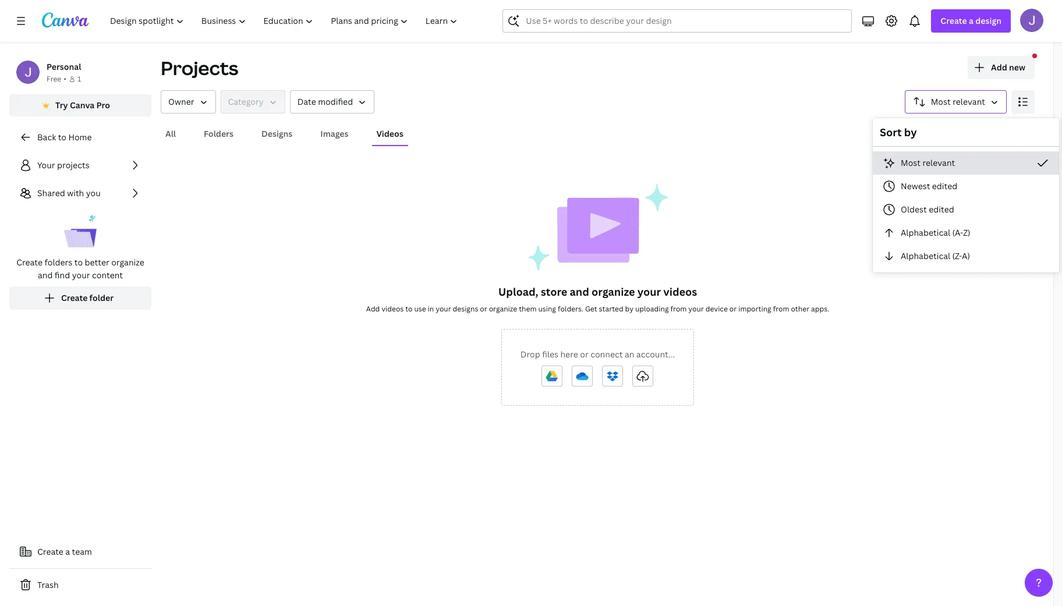 Task type: locate. For each thing, give the bounding box(es) containing it.
list containing your projects
[[9, 154, 151, 310]]

importing
[[739, 304, 772, 314]]

to
[[58, 132, 66, 143], [74, 257, 83, 268], [406, 304, 413, 314]]

videos
[[664, 285, 698, 299], [382, 304, 404, 314]]

1 from from the left
[[671, 304, 687, 314]]

1 vertical spatial by
[[625, 304, 634, 314]]

back to home link
[[9, 126, 151, 149]]

1 alphabetical from the top
[[901, 227, 951, 238]]

list
[[9, 154, 151, 310]]

create for create folders to better organize and find your content
[[16, 257, 43, 268]]

videos button
[[372, 123, 408, 145]]

create a design button
[[932, 9, 1011, 33]]

newest edited
[[901, 181, 958, 192]]

most relevant inside button
[[901, 157, 956, 168]]

edited up oldest edited
[[933, 181, 958, 192]]

your
[[37, 160, 55, 171]]

1 vertical spatial to
[[74, 257, 83, 268]]

1 horizontal spatial organize
[[489, 304, 518, 314]]

your projects
[[37, 160, 90, 171]]

and up folders.
[[570, 285, 590, 299]]

edited
[[933, 181, 958, 192], [929, 204, 955, 215]]

1 horizontal spatial by
[[905, 125, 917, 139]]

here
[[561, 349, 578, 360]]

videos left use
[[382, 304, 404, 314]]

Category button
[[221, 90, 285, 114]]

1 horizontal spatial or
[[580, 349, 589, 360]]

or right here
[[580, 349, 589, 360]]

1 horizontal spatial add
[[992, 62, 1008, 73]]

sort by
[[880, 125, 917, 139]]

a for design
[[970, 15, 974, 26]]

alphabetical down 'alphabetical (a-z)'
[[901, 251, 951, 262]]

your
[[72, 270, 90, 281], [638, 285, 661, 299], [436, 304, 451, 314], [689, 304, 704, 314]]

None search field
[[503, 9, 853, 33]]

in
[[428, 304, 434, 314]]

back to home
[[37, 132, 92, 143]]

alphabetical (a-z)
[[901, 227, 971, 238]]

0 horizontal spatial a
[[65, 547, 70, 558]]

by right started
[[625, 304, 634, 314]]

0 horizontal spatial and
[[38, 270, 53, 281]]

0 horizontal spatial most
[[901, 157, 921, 168]]

create down find at the left top
[[61, 292, 88, 304]]

add left use
[[366, 304, 380, 314]]

by right sort
[[905, 125, 917, 139]]

to left better
[[74, 257, 83, 268]]

1 horizontal spatial videos
[[664, 285, 698, 299]]

0 vertical spatial alphabetical
[[901, 227, 951, 238]]

sort
[[880, 125, 902, 139]]

to inside upload, store and organize your videos add videos to use in your designs or organize them using folders. get started by uploading from your device or importing from other apps.
[[406, 304, 413, 314]]

create folder button
[[9, 287, 151, 310]]

images
[[321, 128, 349, 139]]

2 alphabetical from the top
[[901, 251, 951, 262]]

an
[[625, 349, 635, 360]]

create inside button
[[61, 292, 88, 304]]

Date modified button
[[290, 90, 375, 114]]

relevant inside button
[[923, 157, 956, 168]]

add left new
[[992, 62, 1008, 73]]

from right uploading
[[671, 304, 687, 314]]

alphabetical down oldest edited
[[901, 227, 951, 238]]

account...
[[637, 349, 675, 360]]

organize up content
[[111, 257, 144, 268]]

0 vertical spatial most relevant
[[931, 96, 986, 107]]

most inside button
[[931, 96, 951, 107]]

folder
[[90, 292, 114, 304]]

0 horizontal spatial videos
[[382, 304, 404, 314]]

canva
[[70, 100, 95, 111]]

a
[[970, 15, 974, 26], [65, 547, 70, 558]]

alphabetical (z-a)
[[901, 251, 971, 262]]

relevant
[[953, 96, 986, 107], [923, 157, 956, 168]]

organize down upload,
[[489, 304, 518, 314]]

0 horizontal spatial organize
[[111, 257, 144, 268]]

videos up uploading
[[664, 285, 698, 299]]

most relevant
[[931, 96, 986, 107], [901, 157, 956, 168]]

2 from from the left
[[774, 304, 790, 314]]

most inside button
[[901, 157, 921, 168]]

0 horizontal spatial from
[[671, 304, 687, 314]]

device
[[706, 304, 728, 314]]

0 horizontal spatial to
[[58, 132, 66, 143]]

trash link
[[9, 574, 151, 597]]

a)
[[963, 251, 971, 262]]

most relevant inside button
[[931, 96, 986, 107]]

your up uploading
[[638, 285, 661, 299]]

newest edited button
[[873, 175, 1060, 198]]

•
[[64, 74, 66, 84]]

1 horizontal spatial and
[[570, 285, 590, 299]]

a inside button
[[65, 547, 70, 558]]

from left the other
[[774, 304, 790, 314]]

create folders to better organize and find your content
[[16, 257, 144, 281]]

most relevant up newest edited
[[901, 157, 956, 168]]

them
[[519, 304, 537, 314]]

your inside create folders to better organize and find your content
[[72, 270, 90, 281]]

1
[[77, 74, 81, 84]]

to left use
[[406, 304, 413, 314]]

try canva pro
[[55, 100, 110, 111]]

or right designs
[[480, 304, 488, 314]]

edited inside option
[[929, 204, 955, 215]]

(z-
[[953, 251, 963, 262]]

1 vertical spatial and
[[570, 285, 590, 299]]

folders.
[[558, 304, 584, 314]]

organize
[[111, 257, 144, 268], [592, 285, 635, 299], [489, 304, 518, 314]]

relevant up newest edited
[[923, 157, 956, 168]]

1 horizontal spatial most
[[931, 96, 951, 107]]

create inside create folders to better organize and find your content
[[16, 257, 43, 268]]

add
[[992, 62, 1008, 73], [366, 304, 380, 314]]

and inside upload, store and organize your videos add videos to use in your designs or organize them using folders. get started by uploading from your device or importing from other apps.
[[570, 285, 590, 299]]

create left the design on the right
[[941, 15, 968, 26]]

1 horizontal spatial from
[[774, 304, 790, 314]]

from
[[671, 304, 687, 314], [774, 304, 790, 314]]

a left team on the bottom left
[[65, 547, 70, 558]]

create left folders in the left top of the page
[[16, 257, 43, 268]]

edited for oldest edited
[[929, 204, 955, 215]]

2 vertical spatial organize
[[489, 304, 518, 314]]

1 vertical spatial most relevant
[[901, 157, 956, 168]]

1 horizontal spatial to
[[74, 257, 83, 268]]

alphabetical for alphabetical (z-a)
[[901, 251, 951, 262]]

get
[[586, 304, 598, 314]]

0 vertical spatial edited
[[933, 181, 958, 192]]

1 vertical spatial most
[[901, 157, 921, 168]]

create inside button
[[37, 547, 63, 558]]

to right the "back"
[[58, 132, 66, 143]]

relevant inside button
[[953, 96, 986, 107]]

and
[[38, 270, 53, 281], [570, 285, 590, 299]]

better
[[85, 257, 109, 268]]

edited inside option
[[933, 181, 958, 192]]

oldest
[[901, 204, 927, 215]]

0 vertical spatial organize
[[111, 257, 144, 268]]

images button
[[316, 123, 353, 145]]

personal
[[47, 61, 81, 72]]

0 vertical spatial a
[[970, 15, 974, 26]]

1 vertical spatial videos
[[382, 304, 404, 314]]

connect
[[591, 349, 623, 360]]

most
[[931, 96, 951, 107], [901, 157, 921, 168]]

alphabetical
[[901, 227, 951, 238], [901, 251, 951, 262]]

folders button
[[199, 123, 238, 145]]

a for team
[[65, 547, 70, 558]]

1 vertical spatial edited
[[929, 204, 955, 215]]

a left the design on the right
[[970, 15, 974, 26]]

a inside dropdown button
[[970, 15, 974, 26]]

0 vertical spatial add
[[992, 62, 1008, 73]]

and left find at the left top
[[38, 270, 53, 281]]

0 vertical spatial relevant
[[953, 96, 986, 107]]

2 vertical spatial to
[[406, 304, 413, 314]]

1 vertical spatial alphabetical
[[901, 251, 951, 262]]

1 vertical spatial a
[[65, 547, 70, 558]]

relevant down add new dropdown button on the right top of the page
[[953, 96, 986, 107]]

0 vertical spatial and
[[38, 270, 53, 281]]

create left team on the bottom left
[[37, 547, 63, 558]]

shared with you
[[37, 188, 101, 199]]

edited up 'alphabetical (a-z)'
[[929, 204, 955, 215]]

or
[[480, 304, 488, 314], [730, 304, 737, 314], [580, 349, 589, 360]]

by
[[905, 125, 917, 139], [625, 304, 634, 314]]

organize up started
[[592, 285, 635, 299]]

add new
[[992, 62, 1026, 73]]

2 horizontal spatial to
[[406, 304, 413, 314]]

most relevant button
[[873, 151, 1060, 175]]

organize inside create folders to better organize and find your content
[[111, 257, 144, 268]]

Owner button
[[161, 90, 216, 114]]

alphabetical (a-z) option
[[873, 221, 1060, 245]]

1 vertical spatial relevant
[[923, 157, 956, 168]]

upload,
[[499, 285, 539, 299]]

add inside upload, store and organize your videos add videos to use in your designs or organize them using folders. get started by uploading from your device or importing from other apps.
[[366, 304, 380, 314]]

most relevant down add new dropdown button on the right top of the page
[[931, 96, 986, 107]]

1 vertical spatial add
[[366, 304, 380, 314]]

0 horizontal spatial or
[[480, 304, 488, 314]]

use
[[415, 304, 426, 314]]

owner
[[168, 96, 194, 107]]

newest edited option
[[873, 175, 1060, 198]]

0 horizontal spatial by
[[625, 304, 634, 314]]

0 vertical spatial most
[[931, 96, 951, 107]]

0 horizontal spatial add
[[366, 304, 380, 314]]

your right find at the left top
[[72, 270, 90, 281]]

create inside dropdown button
[[941, 15, 968, 26]]

1 horizontal spatial a
[[970, 15, 974, 26]]

or right device
[[730, 304, 737, 314]]

1 vertical spatial organize
[[592, 285, 635, 299]]

create for create folder
[[61, 292, 88, 304]]

2 horizontal spatial or
[[730, 304, 737, 314]]

2 horizontal spatial organize
[[592, 285, 635, 299]]

store
[[541, 285, 568, 299]]

create a design
[[941, 15, 1002, 26]]

0 vertical spatial to
[[58, 132, 66, 143]]



Task type: vqa. For each thing, say whether or not it's contained in the screenshot.
the leftmost MOST
yes



Task type: describe. For each thing, give the bounding box(es) containing it.
category
[[228, 96, 264, 107]]

folders
[[204, 128, 234, 139]]

files
[[543, 349, 559, 360]]

shared
[[37, 188, 65, 199]]

apps.
[[812, 304, 830, 314]]

designs button
[[257, 123, 297, 145]]

date
[[298, 96, 316, 107]]

uploading
[[636, 304, 669, 314]]

drop files here or connect an account...
[[521, 349, 675, 360]]

pro
[[96, 100, 110, 111]]

new
[[1010, 62, 1026, 73]]

back
[[37, 132, 56, 143]]

oldest edited
[[901, 204, 955, 215]]

upload, store and organize your videos add videos to use in your designs or organize them using folders. get started by uploading from your device or importing from other apps.
[[366, 285, 830, 314]]

other
[[791, 304, 810, 314]]

started
[[599, 304, 624, 314]]

home
[[68, 132, 92, 143]]

try
[[55, 100, 68, 111]]

create a team
[[37, 547, 92, 558]]

alphabetical (z-a) button
[[873, 245, 1060, 268]]

by inside upload, store and organize your videos add videos to use in your designs or organize them using folders. get started by uploading from your device or importing from other apps.
[[625, 304, 634, 314]]

design
[[976, 15, 1002, 26]]

z)
[[964, 227, 971, 238]]

modified
[[318, 96, 353, 107]]

create a team button
[[9, 541, 151, 564]]

(a-
[[953, 227, 964, 238]]

trash
[[37, 580, 59, 591]]

content
[[92, 270, 123, 281]]

Sort by button
[[905, 90, 1007, 114]]

with
[[67, 188, 84, 199]]

try canva pro button
[[9, 94, 151, 117]]

add inside dropdown button
[[992, 62, 1008, 73]]

shared with you link
[[9, 182, 151, 205]]

designs
[[262, 128, 293, 139]]

find
[[55, 270, 70, 281]]

alphabetical (a-z) button
[[873, 221, 1060, 245]]

add new button
[[968, 56, 1035, 79]]

top level navigation element
[[103, 9, 468, 33]]

designs
[[453, 304, 479, 314]]

oldest edited option
[[873, 198, 1060, 221]]

you
[[86, 188, 101, 199]]

alphabetical for alphabetical (a-z)
[[901, 227, 951, 238]]

projects
[[57, 160, 90, 171]]

0 vertical spatial videos
[[664, 285, 698, 299]]

team
[[72, 547, 92, 558]]

all button
[[161, 123, 181, 145]]

videos
[[377, 128, 404, 139]]

date modified
[[298, 96, 353, 107]]

your left device
[[689, 304, 704, 314]]

your right in
[[436, 304, 451, 314]]

create for create a team
[[37, 547, 63, 558]]

oldest edited button
[[873, 198, 1060, 221]]

newest
[[901, 181, 931, 192]]

drop
[[521, 349, 541, 360]]

create for create a design
[[941, 15, 968, 26]]

folders
[[45, 257, 72, 268]]

Search search field
[[526, 10, 829, 32]]

and inside create folders to better organize and find your content
[[38, 270, 53, 281]]

projects
[[161, 55, 239, 80]]

alphabetical (z-a) option
[[873, 245, 1060, 268]]

sort by list box
[[873, 151, 1060, 268]]

free •
[[47, 74, 66, 84]]

create folder
[[61, 292, 114, 304]]

free
[[47, 74, 61, 84]]

using
[[539, 304, 556, 314]]

most relevant option
[[873, 151, 1060, 175]]

to inside create folders to better organize and find your content
[[74, 257, 83, 268]]

all
[[165, 128, 176, 139]]

jacob simon image
[[1021, 9, 1044, 32]]

edited for newest edited
[[933, 181, 958, 192]]

0 vertical spatial by
[[905, 125, 917, 139]]

your projects link
[[9, 154, 151, 177]]



